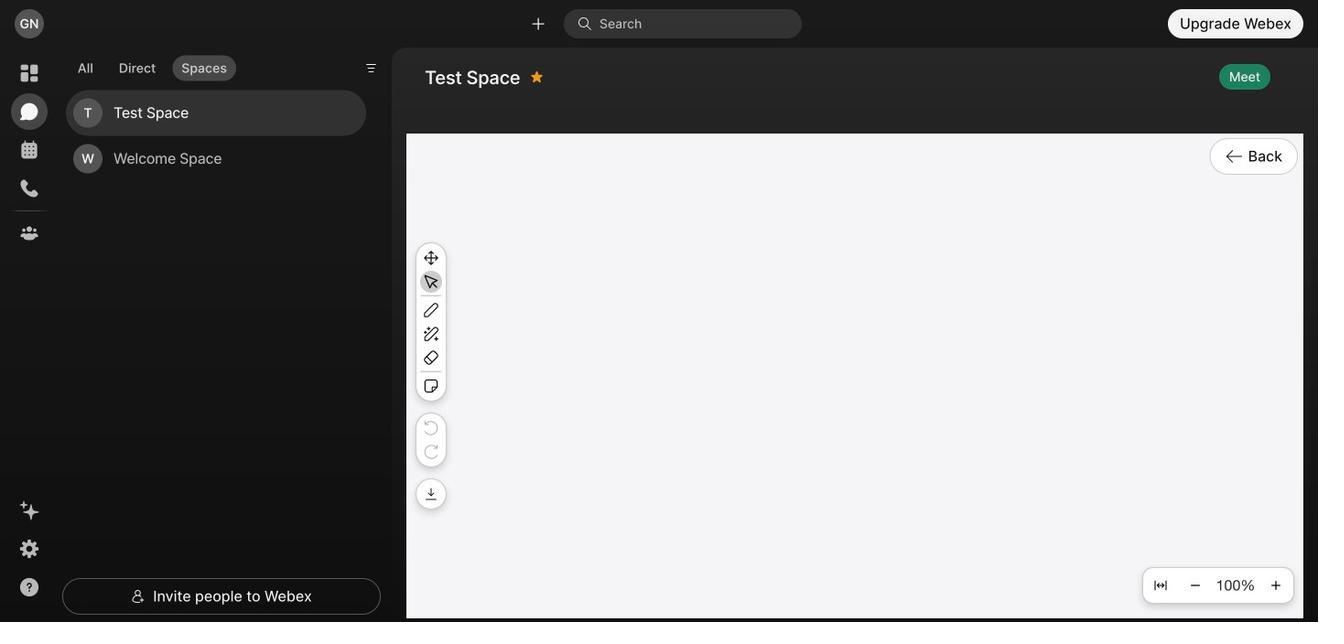 Task type: describe. For each thing, give the bounding box(es) containing it.
webex tab list
[[11, 55, 48, 252]]

test space list item
[[66, 90, 366, 136]]



Task type: locate. For each thing, give the bounding box(es) containing it.
navigation
[[0, 48, 59, 623]]

tab list
[[64, 44, 241, 86]]

welcome space list item
[[66, 136, 366, 182]]



Task type: vqa. For each thing, say whether or not it's contained in the screenshot.
Webex tab list
yes



